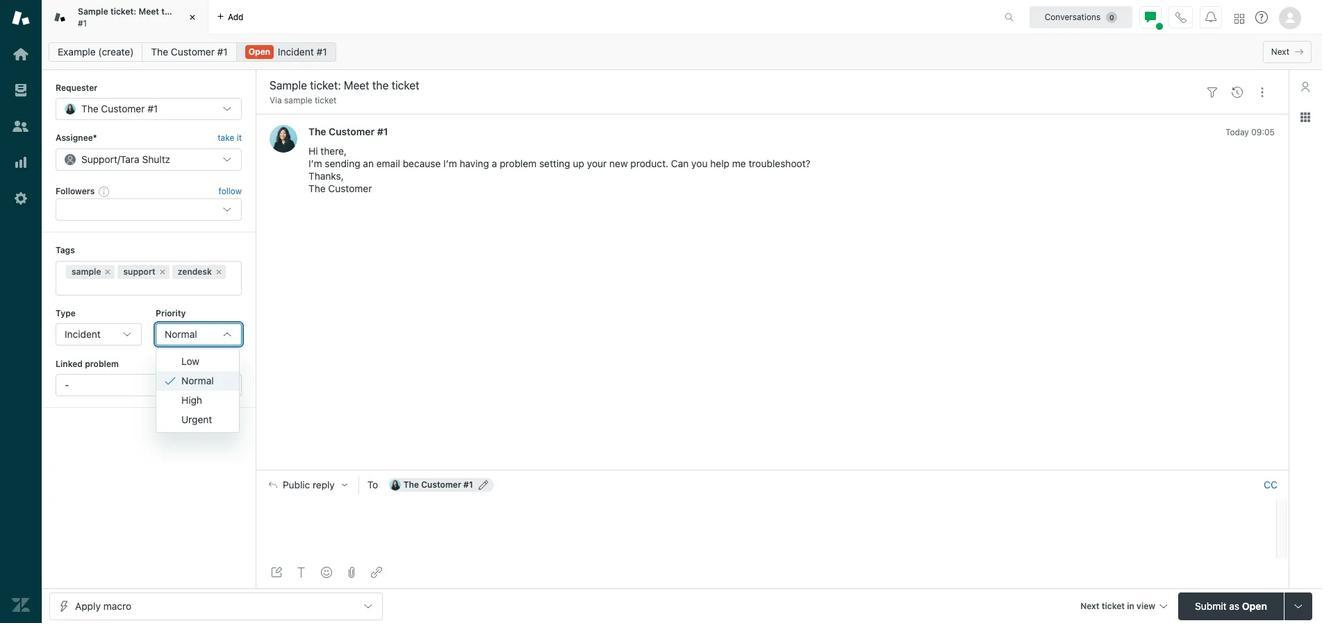 Task type: locate. For each thing, give the bounding box(es) containing it.
0 vertical spatial the customer #1 link
[[142, 42, 237, 62]]

/
[[117, 153, 120, 165]]

incident down type
[[65, 329, 101, 340]]

1 vertical spatial sample
[[72, 267, 101, 277]]

ticket inside dropdown button
[[1102, 601, 1125, 612]]

incident inside secondary element
[[278, 46, 314, 58]]

next ticket in view
[[1081, 601, 1155, 612]]

the customer #1 link
[[142, 42, 237, 62], [308, 126, 388, 138]]

the customer #1 link up there,
[[308, 126, 388, 138]]

0 horizontal spatial open
[[249, 47, 270, 57]]

sample
[[284, 95, 312, 106], [72, 267, 101, 277]]

apps image
[[1300, 112, 1311, 123]]

ticket
[[177, 6, 200, 17], [315, 95, 337, 106], [1102, 601, 1125, 612]]

apply macro
[[75, 601, 131, 612]]

normal button
[[156, 324, 242, 346]]

#1 up shultz
[[147, 103, 158, 115]]

zendesk products image
[[1235, 14, 1244, 23]]

i'm
[[308, 158, 322, 170], [443, 158, 457, 170]]

zendesk
[[178, 267, 212, 277]]

tab containing sample ticket: meet the ticket
[[42, 0, 208, 35]]

remove image for support
[[158, 268, 167, 276]]

because
[[403, 158, 441, 170]]

the inside secondary element
[[151, 46, 168, 58]]

public
[[283, 480, 310, 491]]

0 horizontal spatial incident
[[65, 329, 101, 340]]

problem down incident "popup button"
[[85, 359, 119, 370]]

open left incident #1
[[249, 47, 270, 57]]

1 horizontal spatial incident
[[278, 46, 314, 58]]

events image
[[1232, 87, 1243, 98]]

0 horizontal spatial sample
[[72, 267, 101, 277]]

0 horizontal spatial remove image
[[104, 268, 112, 276]]

hide composer image
[[767, 465, 778, 476]]

reply
[[313, 480, 335, 491]]

add
[[228, 11, 244, 22]]

1 horizontal spatial the customer #1 link
[[308, 126, 388, 138]]

add link (cmd k) image
[[371, 568, 382, 579]]

0 vertical spatial ticket
[[177, 6, 200, 17]]

1 horizontal spatial i'm
[[443, 158, 457, 170]]

hi
[[308, 145, 318, 157]]

#1
[[78, 18, 87, 28], [217, 46, 228, 58], [317, 46, 327, 58], [147, 103, 158, 115], [377, 126, 388, 138], [464, 480, 473, 491]]

views image
[[12, 81, 30, 99]]

customer context image
[[1300, 81, 1311, 92]]

1 vertical spatial incident
[[65, 329, 101, 340]]

next
[[1271, 47, 1290, 57], [1081, 601, 1100, 612]]

view
[[1137, 601, 1155, 612]]

displays possible ticket submission types image
[[1293, 601, 1304, 612]]

info on adding followers image
[[99, 186, 110, 197]]

customer left edit user icon
[[421, 480, 461, 491]]

the customer #1
[[151, 46, 228, 58], [81, 103, 158, 115], [308, 126, 388, 138], [404, 480, 473, 491]]

i'm down hi
[[308, 158, 322, 170]]

#1 up 'via sample ticket' in the left of the page
[[317, 46, 327, 58]]

high option
[[156, 391, 239, 410]]

the down requester
[[81, 103, 98, 115]]

normal down priority
[[165, 329, 197, 340]]

the down sample ticket: meet the ticket #1
[[151, 46, 168, 58]]

normal
[[165, 329, 197, 340], [181, 375, 214, 387]]

sample down tags
[[72, 267, 101, 277]]

support
[[81, 153, 117, 165]]

sample ticket: meet the ticket #1
[[78, 6, 200, 28]]

get started image
[[12, 45, 30, 63]]

next for next ticket in view
[[1081, 601, 1100, 612]]

take it
[[218, 133, 242, 143]]

followers
[[56, 186, 95, 196]]

requester
[[56, 83, 98, 93]]

0 horizontal spatial i'm
[[308, 158, 322, 170]]

notifications image
[[1206, 11, 1217, 23]]

help
[[710, 158, 730, 170]]

admin image
[[12, 190, 30, 208]]

problem right a
[[500, 158, 537, 170]]

2 horizontal spatial remove image
[[215, 268, 223, 276]]

2 remove image from the left
[[158, 268, 167, 276]]

customer up there,
[[329, 126, 375, 138]]

email
[[376, 158, 400, 170]]

sample right via
[[284, 95, 312, 106]]

to
[[367, 479, 378, 491]]

setting
[[539, 158, 570, 170]]

submit as open
[[1195, 601, 1267, 612]]

problem
[[500, 158, 537, 170], [85, 359, 119, 370]]

add attachment image
[[346, 568, 357, 579]]

remove image right zendesk
[[215, 268, 223, 276]]

followers element
[[56, 199, 242, 221]]

i'm left having
[[443, 158, 457, 170]]

0 vertical spatial next
[[1271, 47, 1290, 57]]

next inside dropdown button
[[1081, 601, 1100, 612]]

customer@example.com image
[[390, 480, 401, 491]]

customer up the support / tara shultz
[[101, 103, 145, 115]]

Subject field
[[267, 77, 1197, 94]]

0 horizontal spatial next
[[1081, 601, 1100, 612]]

incident for incident #1
[[278, 46, 314, 58]]

macro
[[103, 601, 131, 612]]

#1 down add popup button
[[217, 46, 228, 58]]

product.
[[630, 158, 669, 170]]

1 vertical spatial normal
[[181, 375, 214, 387]]

linked
[[56, 359, 83, 370]]

secondary element
[[42, 38, 1322, 66]]

ticket right the
[[177, 6, 200, 17]]

low option
[[156, 352, 239, 371]]

draft mode image
[[271, 568, 282, 579]]

incident
[[278, 46, 314, 58], [65, 329, 101, 340]]

the inside hi there, i'm sending an email because i'm having a problem setting up your new product. can you help me troubleshoot? thanks, the customer
[[308, 183, 326, 195]]

tara
[[120, 153, 139, 165]]

0 vertical spatial sample
[[284, 95, 312, 106]]

1 horizontal spatial next
[[1271, 47, 1290, 57]]

reporting image
[[12, 154, 30, 172]]

1 horizontal spatial remove image
[[158, 268, 167, 276]]

open right as
[[1242, 601, 1267, 612]]

next inside 'button'
[[1271, 47, 1290, 57]]

normal down low option
[[181, 375, 214, 387]]

0 vertical spatial normal
[[165, 329, 197, 340]]

add button
[[208, 0, 252, 34]]

customer down sending
[[328, 183, 372, 195]]

customer down the "close" image
[[171, 46, 215, 58]]

submit
[[1195, 601, 1227, 612]]

Today 09:05 text field
[[1226, 127, 1275, 138]]

public reply
[[283, 480, 335, 491]]

remove image
[[104, 268, 112, 276], [158, 268, 167, 276], [215, 268, 223, 276]]

#1 down sample
[[78, 18, 87, 28]]

the customer #1 inside requester element
[[81, 103, 158, 115]]

3 remove image from the left
[[215, 268, 223, 276]]

1 horizontal spatial problem
[[500, 158, 537, 170]]

take it button
[[218, 132, 242, 146]]

remove image for sample
[[104, 268, 112, 276]]

open
[[249, 47, 270, 57], [1242, 601, 1267, 612]]

#1 inside sample ticket: meet the ticket #1
[[78, 18, 87, 28]]

2 horizontal spatial ticket
[[1102, 601, 1125, 612]]

2 vertical spatial ticket
[[1102, 601, 1125, 612]]

the customer #1 right customer@example.com icon
[[404, 480, 473, 491]]

the customer #1 down the "close" image
[[151, 46, 228, 58]]

today
[[1226, 127, 1249, 138]]

a
[[492, 158, 497, 170]]

remove image right support
[[158, 268, 167, 276]]

the customer #1 down requester
[[81, 103, 158, 115]]

via
[[270, 95, 282, 106]]

incident up 'via sample ticket' in the left of the page
[[278, 46, 314, 58]]

remove image left support
[[104, 268, 112, 276]]

0 vertical spatial problem
[[500, 158, 537, 170]]

customers image
[[12, 117, 30, 135]]

1 remove image from the left
[[104, 268, 112, 276]]

tab
[[42, 0, 208, 35]]

next ticket in view button
[[1074, 593, 1173, 623]]

filter image
[[1207, 87, 1218, 98]]

the
[[151, 46, 168, 58], [81, 103, 98, 115], [308, 126, 326, 138], [308, 183, 326, 195], [404, 480, 419, 491]]

incident for incident
[[65, 329, 101, 340]]

the customer #1 link down the "close" image
[[142, 42, 237, 62]]

insert emojis image
[[321, 568, 332, 579]]

1 horizontal spatial ticket
[[315, 95, 337, 106]]

1 horizontal spatial sample
[[284, 95, 312, 106]]

the down thanks,
[[308, 183, 326, 195]]

0 horizontal spatial ticket
[[177, 6, 200, 17]]

0 horizontal spatial problem
[[85, 359, 119, 370]]

support / tara shultz
[[81, 153, 170, 165]]

follow
[[219, 186, 242, 197]]

having
[[460, 158, 489, 170]]

1 vertical spatial next
[[1081, 601, 1100, 612]]

today 09:05
[[1226, 127, 1275, 138]]

urgent
[[181, 414, 212, 426]]

ticket right via
[[315, 95, 337, 106]]

cc
[[1264, 479, 1278, 491]]

1 vertical spatial problem
[[85, 359, 119, 370]]

ticket left in
[[1102, 601, 1125, 612]]

incident inside "popup button"
[[65, 329, 101, 340]]

1 horizontal spatial open
[[1242, 601, 1267, 612]]

support
[[123, 267, 155, 277]]

0 vertical spatial incident
[[278, 46, 314, 58]]

0 vertical spatial open
[[249, 47, 270, 57]]

customer
[[171, 46, 215, 58], [101, 103, 145, 115], [329, 126, 375, 138], [328, 183, 372, 195], [421, 480, 461, 491]]

0 horizontal spatial the customer #1 link
[[142, 42, 237, 62]]



Task type: describe. For each thing, give the bounding box(es) containing it.
example
[[58, 46, 96, 58]]

sample
[[78, 6, 108, 17]]

cc button
[[1264, 479, 1278, 492]]

normal inside popup button
[[165, 329, 197, 340]]

via sample ticket
[[270, 95, 337, 106]]

the customer #1 inside secondary element
[[151, 46, 228, 58]]

urgent option
[[156, 410, 239, 430]]

example (create)
[[58, 46, 134, 58]]

remove image for zendesk
[[215, 268, 223, 276]]

zendesk support image
[[12, 9, 30, 27]]

linked problem
[[56, 359, 119, 370]]

example (create) button
[[49, 42, 143, 62]]

customer inside secondary element
[[171, 46, 215, 58]]

requester element
[[56, 98, 242, 120]]

can
[[671, 158, 689, 170]]

1 vertical spatial the customer #1 link
[[308, 126, 388, 138]]

an
[[363, 158, 374, 170]]

follow button
[[219, 185, 242, 198]]

as
[[1229, 601, 1240, 612]]

meet
[[139, 6, 159, 17]]

me
[[732, 158, 746, 170]]

shultz
[[142, 153, 170, 165]]

problem inside hi there, i'm sending an email because i'm having a problem setting up your new product. can you help me troubleshoot? thanks, the customer
[[500, 158, 537, 170]]

you
[[691, 158, 708, 170]]

tags
[[56, 245, 75, 256]]

normal option
[[156, 371, 239, 391]]

#1 up the email
[[377, 126, 388, 138]]

the up hi
[[308, 126, 326, 138]]

#1 inside requester element
[[147, 103, 158, 115]]

ticket inside sample ticket: meet the ticket #1
[[177, 6, 200, 17]]

sending
[[325, 158, 360, 170]]

conversations
[[1045, 11, 1101, 22]]

the customer #1 up there,
[[308, 126, 388, 138]]

#1 left edit user icon
[[464, 480, 473, 491]]

your
[[587, 158, 607, 170]]

get help image
[[1256, 11, 1268, 24]]

format text image
[[296, 568, 307, 579]]

incident #1
[[278, 46, 327, 58]]

(create)
[[98, 46, 134, 58]]

the
[[161, 6, 175, 17]]

open inside secondary element
[[249, 47, 270, 57]]

in
[[1127, 601, 1135, 612]]

incident button
[[56, 324, 142, 346]]

it
[[237, 133, 242, 143]]

assignee*
[[56, 133, 97, 143]]

09:05
[[1252, 127, 1275, 138]]

close image
[[186, 10, 199, 24]]

1 vertical spatial ticket
[[315, 95, 337, 106]]

there,
[[321, 145, 347, 157]]

tabs tab list
[[42, 0, 990, 35]]

ticket actions image
[[1257, 87, 1268, 98]]

-
[[65, 380, 69, 391]]

avatar image
[[270, 125, 297, 153]]

1 i'm from the left
[[308, 158, 322, 170]]

button displays agent's chat status as online. image
[[1145, 11, 1156, 23]]

priority
[[156, 308, 186, 319]]

the inside requester element
[[81, 103, 98, 115]]

the right customer@example.com icon
[[404, 480, 419, 491]]

1 vertical spatial open
[[1242, 601, 1267, 612]]

high
[[181, 394, 202, 406]]

the customer #1 link inside secondary element
[[142, 42, 237, 62]]

edit user image
[[479, 481, 488, 491]]

up
[[573, 158, 584, 170]]

ticket:
[[110, 6, 136, 17]]

assignee* element
[[56, 149, 242, 171]]

apply
[[75, 601, 101, 612]]

customer inside hi there, i'm sending an email because i'm having a problem setting up your new product. can you help me troubleshoot? thanks, the customer
[[328, 183, 372, 195]]

main element
[[0, 0, 42, 624]]

next button
[[1263, 41, 1312, 63]]

new
[[609, 158, 628, 170]]

normal inside option
[[181, 375, 214, 387]]

public reply button
[[256, 471, 358, 500]]

2 i'm from the left
[[443, 158, 457, 170]]

conversations button
[[1030, 6, 1133, 28]]

thanks,
[[308, 171, 344, 182]]

low
[[181, 355, 199, 367]]

next for next
[[1271, 47, 1290, 57]]

customer inside requester element
[[101, 103, 145, 115]]

hi there, i'm sending an email because i'm having a problem setting up your new product. can you help me troubleshoot? thanks, the customer
[[308, 145, 811, 195]]

take
[[218, 133, 234, 143]]

type
[[56, 308, 76, 319]]

priority list box
[[156, 348, 239, 433]]

zendesk image
[[12, 597, 30, 615]]

troubleshoot?
[[749, 158, 811, 170]]



Task type: vqa. For each thing, say whether or not it's contained in the screenshot.
THE 1 CUSTOMER
no



